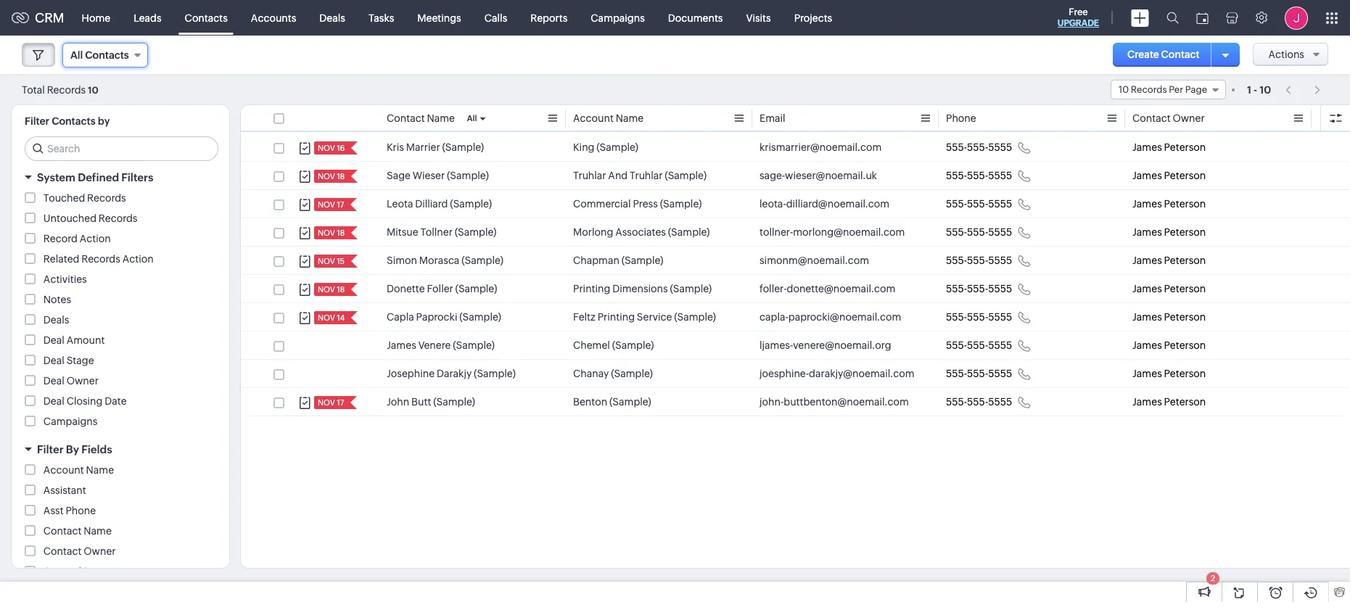 Task type: locate. For each thing, give the bounding box(es) containing it.
all up the 'kris marrier (sample)'
[[467, 114, 477, 123]]

1 horizontal spatial contact name
[[387, 112, 455, 124]]

king (sample)
[[573, 141, 639, 153]]

feltz printing service (sample) link
[[573, 310, 716, 324]]

2 james peterson from the top
[[1133, 170, 1206, 181]]

0 horizontal spatial by
[[66, 443, 79, 456]]

2 5555 from the top
[[988, 170, 1012, 181]]

nov 18 link up nov 14 link
[[314, 283, 346, 296]]

account name up king (sample) link
[[573, 112, 644, 124]]

leota-dilliard@noemail.com link
[[760, 197, 890, 211]]

18 for donette
[[337, 285, 345, 294]]

sage-wieser@noemail.uk
[[760, 170, 877, 181]]

1 nov from the top
[[318, 144, 335, 152]]

(sample) down "darakjy"
[[433, 396, 475, 408]]

nov for donette foller (sample)
[[318, 285, 335, 294]]

1 horizontal spatial phone
[[946, 112, 976, 124]]

peterson for darakjy@noemail.com
[[1164, 368, 1206, 379]]

contact owner down the 10 records per page field
[[1133, 112, 1205, 124]]

records down "defined"
[[87, 192, 126, 204]]

(sample) right 'service'
[[674, 311, 716, 323]]

1 nov 17 link from the top
[[314, 198, 346, 211]]

17 up the 15
[[337, 200, 344, 209]]

deal up 'deal stage'
[[43, 335, 64, 346]]

8 5555 from the top
[[988, 340, 1012, 351]]

1 horizontal spatial all
[[467, 114, 477, 123]]

filter inside filter by fields dropdown button
[[37, 443, 64, 456]]

2 truhlar from the left
[[630, 170, 663, 181]]

1 vertical spatial owner
[[66, 375, 99, 387]]

8 nov from the top
[[318, 398, 335, 407]]

(sample) up "darakjy"
[[453, 340, 495, 351]]

2 vertical spatial nov 18 link
[[314, 283, 346, 296]]

untouched
[[43, 213, 97, 224]]

0 horizontal spatial action
[[80, 233, 111, 245]]

nov 18 down nov 16
[[318, 172, 345, 181]]

1
[[1247, 84, 1252, 95]]

leads
[[134, 12, 162, 24]]

2 nov 17 from the top
[[318, 398, 344, 407]]

1 17 from the top
[[337, 200, 344, 209]]

truhlar and truhlar (sample)
[[573, 170, 707, 181]]

555-555-5555 for donette@noemail.com
[[946, 283, 1012, 295]]

3 555-555-5555 from the top
[[946, 198, 1012, 210]]

555-555-5555 for venere@noemail.org
[[946, 340, 1012, 351]]

truhlar left and
[[573, 170, 606, 181]]

owner up closing
[[66, 375, 99, 387]]

0 vertical spatial all
[[70, 49, 83, 61]]

james peterson for dilliard@noemail.com
[[1133, 198, 1206, 210]]

5555 for venere@noemail.org
[[988, 340, 1012, 351]]

555-555-5555 for buttbenton@noemail.com
[[946, 396, 1012, 408]]

1 vertical spatial printing
[[598, 311, 635, 323]]

foller-donette@noemail.com link
[[760, 282, 896, 296]]

1 vertical spatial contact owner
[[43, 546, 116, 557]]

(sample) right "darakjy"
[[474, 368, 516, 379]]

6 5555 from the top
[[988, 283, 1012, 295]]

paprocki@noemail.com
[[789, 311, 901, 323]]

2 nov 17 link from the top
[[314, 396, 346, 409]]

james peterson for paprocki@noemail.com
[[1133, 311, 1206, 323]]

18 down 16 at the top left of page
[[337, 172, 345, 181]]

dimensions
[[613, 283, 668, 295]]

0 vertical spatial 18
[[337, 172, 345, 181]]

calls
[[485, 12, 507, 24]]

morlong associates (sample) link
[[573, 225, 710, 239]]

7 nov from the top
[[318, 313, 335, 322]]

james venere (sample) link
[[387, 338, 495, 353]]

filter up the assistant
[[37, 443, 64, 456]]

all inside field
[[70, 49, 83, 61]]

contact name up marrier
[[387, 112, 455, 124]]

0 vertical spatial nov 18 link
[[314, 170, 346, 183]]

8 peterson from the top
[[1164, 340, 1206, 351]]

dilliard@noemail.com
[[786, 198, 890, 210]]

8 james peterson from the top
[[1133, 340, 1206, 351]]

17
[[337, 200, 344, 209], [337, 398, 344, 407]]

nov 18 link for sage
[[314, 170, 346, 183]]

chanay
[[573, 368, 609, 379]]

records down record action at left
[[81, 253, 120, 265]]

account up king
[[573, 112, 614, 124]]

4 nov from the top
[[318, 229, 335, 237]]

1 vertical spatial nov 17
[[318, 398, 344, 407]]

email
[[760, 112, 786, 124]]

action down untouched records
[[122, 253, 154, 265]]

6 nov from the top
[[318, 285, 335, 294]]

1 vertical spatial phone
[[66, 505, 96, 517]]

1 vertical spatial contacts
[[85, 49, 129, 61]]

paprocki
[[416, 311, 457, 323]]

deal left stage at the left bottom of page
[[43, 355, 64, 366]]

account up the assistant
[[43, 464, 84, 476]]

6 peterson from the top
[[1164, 283, 1206, 295]]

capla
[[387, 311, 414, 323]]

8 555-555-5555 from the top
[[946, 340, 1012, 351]]

(sample) up 'service'
[[670, 283, 712, 295]]

10 5555 from the top
[[988, 396, 1012, 408]]

0 vertical spatial by
[[66, 443, 79, 456]]

records for touched
[[87, 192, 126, 204]]

1 vertical spatial 17
[[337, 398, 344, 407]]

(sample) right the foller
[[455, 283, 497, 295]]

3 nov 18 from the top
[[318, 285, 345, 294]]

all for all
[[467, 114, 477, 123]]

1 vertical spatial by
[[83, 566, 95, 578]]

(sample) right dilliard
[[450, 198, 492, 210]]

555-555-5555 for morlong@noemail.com
[[946, 226, 1012, 238]]

3 nov from the top
[[318, 200, 335, 209]]

5555 for buttbenton@noemail.com
[[988, 396, 1012, 408]]

create
[[1128, 49, 1159, 60]]

3 18 from the top
[[337, 285, 345, 294]]

0 vertical spatial nov 17
[[318, 200, 344, 209]]

6 james peterson from the top
[[1133, 283, 1206, 295]]

1 5555 from the top
[[988, 141, 1012, 153]]

9 5555 from the top
[[988, 368, 1012, 379]]

commercial press (sample) link
[[573, 197, 702, 211]]

1 18 from the top
[[337, 172, 345, 181]]

contacts down home link
[[85, 49, 129, 61]]

name down fields
[[86, 464, 114, 476]]

benton
[[573, 396, 607, 408]]

(sample) down feltz printing service (sample)
[[612, 340, 654, 351]]

nov 18 for donette foller (sample)
[[318, 285, 345, 294]]

name up king (sample) link
[[616, 112, 644, 124]]

james peterson for buttbenton@noemail.com
[[1133, 396, 1206, 408]]

contact
[[1161, 49, 1200, 60], [387, 112, 425, 124], [1133, 112, 1171, 124], [43, 525, 82, 537], [43, 546, 82, 557]]

2 vertical spatial 18
[[337, 285, 345, 294]]

contacts inside field
[[85, 49, 129, 61]]

0 vertical spatial contact name
[[387, 112, 455, 124]]

1 vertical spatial filter
[[37, 443, 64, 456]]

contact up kris
[[387, 112, 425, 124]]

1 horizontal spatial contact owner
[[1133, 112, 1205, 124]]

5555
[[988, 141, 1012, 153], [988, 170, 1012, 181], [988, 198, 1012, 210], [988, 226, 1012, 238], [988, 255, 1012, 266], [988, 283, 1012, 295], [988, 311, 1012, 323], [988, 340, 1012, 351], [988, 368, 1012, 379], [988, 396, 1012, 408]]

1 vertical spatial nov 18 link
[[314, 226, 346, 239]]

profile element
[[1276, 0, 1317, 35]]

1 vertical spatial deals
[[43, 314, 69, 326]]

nov 18
[[318, 172, 345, 181], [318, 229, 345, 237], [318, 285, 345, 294]]

5555 for wieser@noemail.uk
[[988, 170, 1012, 181]]

crm link
[[12, 10, 64, 25]]

create menu element
[[1123, 0, 1158, 35]]

truhlar up press
[[630, 170, 663, 181]]

4 james peterson from the top
[[1133, 226, 1206, 238]]

nov 18 link down nov 16 link
[[314, 170, 346, 183]]

10 inside field
[[1119, 84, 1129, 95]]

search image
[[1167, 12, 1179, 24]]

james for donette@noemail.com
[[1133, 283, 1162, 295]]

nov for capla paprocki (sample)
[[318, 313, 335, 322]]

(sample) up printing dimensions (sample) link
[[622, 255, 664, 266]]

2 peterson from the top
[[1164, 170, 1206, 181]]

2 nov 18 link from the top
[[314, 226, 346, 239]]

6 555-555-5555 from the top
[[946, 283, 1012, 295]]

7 5555 from the top
[[988, 311, 1012, 323]]

1 vertical spatial account name
[[43, 464, 114, 476]]

3 nov 18 link from the top
[[314, 283, 346, 296]]

records for related
[[81, 253, 120, 265]]

records
[[47, 84, 86, 95], [1131, 84, 1167, 95], [87, 192, 126, 204], [99, 213, 137, 224], [81, 253, 120, 265]]

2 17 from the top
[[337, 398, 344, 407]]

5 nov from the top
[[318, 257, 335, 266]]

1 horizontal spatial 10
[[1119, 84, 1129, 95]]

name
[[427, 112, 455, 124], [616, 112, 644, 124], [86, 464, 114, 476], [84, 525, 112, 537]]

555-555-5555 for dilliard@noemail.com
[[946, 198, 1012, 210]]

1 horizontal spatial campaigns
[[591, 12, 645, 24]]

nov 17 link up nov 15 link in the top of the page
[[314, 198, 346, 211]]

(sample) inside truhlar and truhlar (sample) link
[[665, 170, 707, 181]]

ljames-venere@noemail.org link
[[760, 338, 892, 353]]

15
[[337, 257, 345, 266]]

phone
[[946, 112, 976, 124], [66, 505, 96, 517]]

5 555-555-5555 from the top
[[946, 255, 1012, 266]]

9 555-555-5555 from the top
[[946, 368, 1012, 379]]

1 truhlar from the left
[[573, 170, 606, 181]]

truhlar and truhlar (sample) link
[[573, 168, 707, 183]]

1 nov 17 from the top
[[318, 200, 344, 209]]

(sample) right press
[[660, 198, 702, 210]]

by left fields
[[66, 443, 79, 456]]

18 up the 14
[[337, 285, 345, 294]]

row group containing kris marrier (sample)
[[241, 134, 1350, 416]]

records inside field
[[1131, 84, 1167, 95]]

name down asst phone
[[84, 525, 112, 537]]

2 vertical spatial nov 18
[[318, 285, 345, 294]]

documents
[[668, 12, 723, 24]]

deals down notes
[[43, 314, 69, 326]]

10 555-555-5555 from the top
[[946, 396, 1012, 408]]

create menu image
[[1131, 9, 1149, 26]]

2 horizontal spatial 10
[[1260, 84, 1271, 95]]

touched records
[[43, 192, 126, 204]]

0 vertical spatial contacts
[[185, 12, 228, 24]]

by inside dropdown button
[[66, 443, 79, 456]]

deal down 'deal stage'
[[43, 375, 64, 387]]

1 deal from the top
[[43, 335, 64, 346]]

4 555-555-5555 from the top
[[946, 226, 1012, 238]]

filter
[[25, 115, 49, 127], [37, 443, 64, 456]]

joesphine-
[[760, 368, 809, 379]]

campaigns right reports link
[[591, 12, 645, 24]]

1 horizontal spatial account name
[[573, 112, 644, 124]]

navigation
[[1279, 79, 1329, 100]]

owner up created by
[[84, 546, 116, 557]]

1 vertical spatial account
[[43, 464, 84, 476]]

records down touched records on the top left
[[99, 213, 137, 224]]

donette foller (sample) link
[[387, 282, 497, 296]]

0 vertical spatial phone
[[946, 112, 976, 124]]

0 vertical spatial 17
[[337, 200, 344, 209]]

3 james peterson from the top
[[1133, 198, 1206, 210]]

9 james peterson from the top
[[1133, 368, 1206, 379]]

james
[[1133, 141, 1162, 153], [1133, 170, 1162, 181], [1133, 198, 1162, 210], [1133, 226, 1162, 238], [1133, 255, 1162, 266], [1133, 283, 1162, 295], [1133, 311, 1162, 323], [387, 340, 416, 351], [1133, 340, 1162, 351], [1133, 368, 1162, 379], [1133, 396, 1162, 408]]

3 deal from the top
[[43, 375, 64, 387]]

(sample) inside mitsue tollner (sample) link
[[455, 226, 497, 238]]

10 peterson from the top
[[1164, 396, 1206, 408]]

records left per
[[1131, 84, 1167, 95]]

contact owner up created by
[[43, 546, 116, 557]]

nov 18 for sage wieser (sample)
[[318, 172, 345, 181]]

record action
[[43, 233, 111, 245]]

james for buttbenton@noemail.com
[[1133, 396, 1162, 408]]

2 555-555-5555 from the top
[[946, 170, 1012, 181]]

nov 18 link
[[314, 170, 346, 183], [314, 226, 346, 239], [314, 283, 346, 296]]

0 horizontal spatial truhlar
[[573, 170, 606, 181]]

donette@noemail.com
[[787, 283, 896, 295]]

1 vertical spatial all
[[467, 114, 477, 123]]

(sample) right wieser
[[447, 170, 489, 181]]

campaigns down closing
[[43, 416, 98, 427]]

0 vertical spatial printing
[[573, 283, 611, 295]]

james for venere@noemail.org
[[1133, 340, 1162, 351]]

18 up the 15
[[337, 229, 345, 237]]

page
[[1185, 84, 1207, 95]]

4 5555 from the top
[[988, 226, 1012, 238]]

14
[[337, 313, 345, 322]]

contact down asst phone
[[43, 525, 82, 537]]

nov 14 link
[[314, 311, 346, 324]]

18 for mitsue
[[337, 229, 345, 237]]

service
[[637, 311, 672, 323]]

notes
[[43, 294, 71, 305]]

1 nov 18 from the top
[[318, 172, 345, 181]]

all
[[70, 49, 83, 61], [467, 114, 477, 123]]

deal down deal owner
[[43, 395, 64, 407]]

0 horizontal spatial deals
[[43, 314, 69, 326]]

4 deal from the top
[[43, 395, 64, 407]]

7 555-555-5555 from the top
[[946, 311, 1012, 323]]

0 vertical spatial nov 18
[[318, 172, 345, 181]]

0 horizontal spatial 10
[[88, 85, 99, 95]]

nov 17 left the john
[[318, 398, 344, 407]]

10 james peterson from the top
[[1133, 396, 1206, 408]]

nov 17 link left the john
[[314, 396, 346, 409]]

owner down page
[[1173, 112, 1205, 124]]

action
[[80, 233, 111, 245], [122, 253, 154, 265]]

10 right the -
[[1260, 84, 1271, 95]]

nov 18 up "nov 15"
[[318, 229, 345, 237]]

printing up chemel (sample)
[[598, 311, 635, 323]]

james peterson
[[1133, 141, 1206, 153], [1133, 170, 1206, 181], [1133, 198, 1206, 210], [1133, 226, 1206, 238], [1133, 255, 1206, 266], [1133, 283, 1206, 295], [1133, 311, 1206, 323], [1133, 340, 1206, 351], [1133, 368, 1206, 379], [1133, 396, 1206, 408]]

related records action
[[43, 253, 154, 265]]

(sample) right the paprocki
[[459, 311, 501, 323]]

deals left tasks
[[320, 12, 345, 24]]

7 peterson from the top
[[1164, 311, 1206, 323]]

1 james peterson from the top
[[1133, 141, 1206, 153]]

0 horizontal spatial account name
[[43, 464, 114, 476]]

records up filter contacts by
[[47, 84, 86, 95]]

1 horizontal spatial by
[[83, 566, 95, 578]]

nov 18 up nov 14
[[318, 285, 345, 294]]

2 nov from the top
[[318, 172, 335, 181]]

contacts left 'by'
[[52, 115, 96, 127]]

contact down 10 records per page
[[1133, 112, 1171, 124]]

filter down total
[[25, 115, 49, 127]]

mitsue tollner (sample) link
[[387, 225, 497, 239]]

(sample) inside 'kris marrier (sample)' link
[[442, 141, 484, 153]]

10 inside total records 10
[[88, 85, 99, 95]]

1 vertical spatial nov 17 link
[[314, 396, 346, 409]]

2 nov 18 from the top
[[318, 229, 345, 237]]

1 horizontal spatial action
[[122, 253, 154, 265]]

king (sample) link
[[573, 140, 639, 155]]

2 deal from the top
[[43, 355, 64, 366]]

1 horizontal spatial deals
[[320, 12, 345, 24]]

0 horizontal spatial all
[[70, 49, 83, 61]]

3 peterson from the top
[[1164, 198, 1206, 210]]

(sample) down chanay (sample)
[[610, 396, 651, 408]]

1 nov 18 link from the top
[[314, 170, 346, 183]]

1 vertical spatial nov 18
[[318, 229, 345, 237]]

tollner-
[[760, 226, 793, 238]]

4 peterson from the top
[[1164, 226, 1206, 238]]

(sample) down "chemel (sample)" link
[[611, 368, 653, 379]]

printing down chapman
[[573, 283, 611, 295]]

by right created
[[83, 566, 95, 578]]

james peterson for wieser@noemail.uk
[[1133, 170, 1206, 181]]

peterson
[[1164, 141, 1206, 153], [1164, 170, 1206, 181], [1164, 198, 1206, 210], [1164, 226, 1206, 238], [1164, 255, 1206, 266], [1164, 283, 1206, 295], [1164, 311, 1206, 323], [1164, 340, 1206, 351], [1164, 368, 1206, 379], [1164, 396, 1206, 408]]

contacts right leads
[[185, 12, 228, 24]]

0 vertical spatial action
[[80, 233, 111, 245]]

account name down filter by fields
[[43, 464, 114, 476]]

3 5555 from the top
[[988, 198, 1012, 210]]

nov 16
[[318, 144, 345, 152]]

(sample) inside king (sample) link
[[597, 141, 639, 153]]

(sample) right associates
[[668, 226, 710, 238]]

1 555-555-5555 from the top
[[946, 141, 1012, 153]]

contact name down asst phone
[[43, 525, 112, 537]]

10 records per page
[[1119, 84, 1207, 95]]

contact inside button
[[1161, 49, 1200, 60]]

printing inside printing dimensions (sample) link
[[573, 283, 611, 295]]

nov for sage wieser (sample)
[[318, 172, 335, 181]]

tollner-morlong@noemail.com
[[760, 226, 905, 238]]

0 vertical spatial account
[[573, 112, 614, 124]]

row group
[[241, 134, 1350, 416]]

0 vertical spatial owner
[[1173, 112, 1205, 124]]

0 vertical spatial nov 17 link
[[314, 198, 346, 211]]

nov 18 link for mitsue
[[314, 226, 346, 239]]

nov 17 up "nov 15"
[[318, 200, 344, 209]]

1 horizontal spatial truhlar
[[630, 170, 663, 181]]

marrier
[[406, 141, 440, 153]]

by for created
[[83, 566, 95, 578]]

kris marrier (sample)
[[387, 141, 484, 153]]

joesphine-darakjy@noemail.com
[[760, 368, 915, 379]]

action up related records action
[[80, 233, 111, 245]]

all up total records 10
[[70, 49, 83, 61]]

(sample) up 'sage wieser (sample)'
[[442, 141, 484, 153]]

deals
[[320, 12, 345, 24], [43, 314, 69, 326]]

nov 18 link up nov 15 link in the top of the page
[[314, 226, 346, 239]]

2 vertical spatial contacts
[[52, 115, 96, 127]]

records for untouched
[[99, 213, 137, 224]]

(sample) up and
[[597, 141, 639, 153]]

capla paprocki (sample) link
[[387, 310, 501, 324]]

0 vertical spatial filter
[[25, 115, 49, 127]]

1 - 10
[[1247, 84, 1271, 95]]

1 peterson from the top
[[1164, 141, 1206, 153]]

stage
[[66, 355, 94, 366]]

17 left the john
[[337, 398, 344, 407]]

(sample) inside commercial press (sample) "link"
[[660, 198, 702, 210]]

(sample) up commercial press (sample) "link"
[[665, 170, 707, 181]]

nov 17 link for john
[[314, 396, 346, 409]]

7 james peterson from the top
[[1133, 311, 1206, 323]]

contact up per
[[1161, 49, 1200, 60]]

printing
[[573, 283, 611, 295], [598, 311, 635, 323]]

2 18 from the top
[[337, 229, 345, 237]]

all for all contacts
[[70, 49, 83, 61]]

create contact button
[[1113, 43, 1214, 67]]

10 down create
[[1119, 84, 1129, 95]]

0 horizontal spatial account
[[43, 464, 84, 476]]

filter for filter by fields
[[37, 443, 64, 456]]

9 peterson from the top
[[1164, 368, 1206, 379]]

commercial
[[573, 198, 631, 210]]

1 vertical spatial 18
[[337, 229, 345, 237]]

morlong@noemail.com
[[793, 226, 905, 238]]

(sample) right "morasca"
[[462, 255, 504, 266]]

sage-wieser@noemail.uk link
[[760, 168, 877, 183]]

1 vertical spatial action
[[122, 253, 154, 265]]

1 vertical spatial campaigns
[[43, 416, 98, 427]]

1 vertical spatial contact name
[[43, 525, 112, 537]]

upgrade
[[1058, 18, 1099, 28]]

sage wieser (sample) link
[[387, 168, 489, 183]]

(sample) right tollner
[[455, 226, 497, 238]]

10 up 'by'
[[88, 85, 99, 95]]



Task type: describe. For each thing, give the bounding box(es) containing it.
5555 for darakjy@noemail.com
[[988, 368, 1012, 379]]

james for paprocki@noemail.com
[[1133, 311, 1162, 323]]

krismarrier@noemail.com
[[760, 141, 882, 153]]

17 for leota
[[337, 200, 344, 209]]

nov 14
[[318, 313, 345, 322]]

chemel (sample) link
[[573, 338, 654, 353]]

leads link
[[122, 0, 173, 35]]

nov 17 link for leota
[[314, 198, 346, 211]]

(sample) inside john butt (sample) link
[[433, 396, 475, 408]]

venere
[[418, 340, 451, 351]]

(sample) inside 'donette foller (sample)' link
[[455, 283, 497, 295]]

profile image
[[1285, 6, 1308, 29]]

simon morasca (sample)
[[387, 255, 504, 266]]

printing inside 'feltz printing service (sample)' link
[[598, 311, 635, 323]]

deal owner
[[43, 375, 99, 387]]

tasks link
[[357, 0, 406, 35]]

donette foller (sample)
[[387, 283, 497, 295]]

filter by fields button
[[12, 437, 229, 462]]

nov for leota dilliard (sample)
[[318, 200, 335, 209]]

2 vertical spatial owner
[[84, 546, 116, 557]]

sage
[[387, 170, 411, 181]]

free
[[1069, 7, 1088, 17]]

1 horizontal spatial account
[[573, 112, 614, 124]]

james for darakjy@noemail.com
[[1133, 368, 1162, 379]]

peterson for dilliard@noemail.com
[[1164, 198, 1206, 210]]

activities
[[43, 274, 87, 285]]

chanay (sample) link
[[573, 366, 653, 381]]

10 for 1 - 10
[[1260, 84, 1271, 95]]

ljames-venere@noemail.org
[[760, 340, 892, 351]]

home link
[[70, 0, 122, 35]]

chemel (sample)
[[573, 340, 654, 351]]

morlong
[[573, 226, 613, 238]]

0 horizontal spatial phone
[[66, 505, 96, 517]]

10 Records Per Page field
[[1111, 80, 1226, 99]]

17 for john
[[337, 398, 344, 407]]

reports link
[[519, 0, 579, 35]]

0 horizontal spatial contact name
[[43, 525, 112, 537]]

(sample) inside printing dimensions (sample) link
[[670, 283, 712, 295]]

0 vertical spatial account name
[[573, 112, 644, 124]]

john butt (sample)
[[387, 396, 475, 408]]

defined
[[78, 171, 119, 184]]

0 vertical spatial deals
[[320, 12, 345, 24]]

projects
[[794, 12, 832, 24]]

darakjy@noemail.com
[[809, 368, 915, 379]]

nov for mitsue tollner (sample)
[[318, 229, 335, 237]]

james peterson for donette@noemail.com
[[1133, 283, 1206, 295]]

by
[[98, 115, 110, 127]]

campaigns link
[[579, 0, 657, 35]]

leota
[[387, 198, 413, 210]]

free upgrade
[[1058, 7, 1099, 28]]

reports
[[531, 12, 568, 24]]

(sample) inside "chemel (sample)" link
[[612, 340, 654, 351]]

system defined filters button
[[12, 165, 229, 190]]

0 vertical spatial campaigns
[[591, 12, 645, 24]]

peterson for buttbenton@noemail.com
[[1164, 396, 1206, 408]]

(sample) inside 'feltz printing service (sample)' link
[[674, 311, 716, 323]]

mitsue tollner (sample)
[[387, 226, 497, 238]]

visits
[[746, 12, 771, 24]]

joesphine-darakjy@noemail.com link
[[760, 366, 915, 381]]

0 horizontal spatial contact owner
[[43, 546, 116, 557]]

record
[[43, 233, 78, 245]]

deal for deal owner
[[43, 375, 64, 387]]

(sample) inside morlong associates (sample) link
[[668, 226, 710, 238]]

capla paprocki (sample)
[[387, 311, 501, 323]]

press
[[633, 198, 658, 210]]

system defined filters
[[37, 171, 153, 184]]

contacts for filter contacts by
[[52, 115, 96, 127]]

meetings link
[[406, 0, 473, 35]]

deal amount
[[43, 335, 105, 346]]

nov 18 link for donette
[[314, 283, 346, 296]]

all contacts
[[70, 49, 129, 61]]

(sample) inside the simon morasca (sample) link
[[462, 255, 504, 266]]

peterson for venere@noemail.org
[[1164, 340, 1206, 351]]

search element
[[1158, 0, 1188, 36]]

james peterson for morlong@noemail.com
[[1133, 226, 1206, 238]]

(sample) inside leota dilliard (sample) link
[[450, 198, 492, 210]]

records for 10
[[1131, 84, 1167, 95]]

darakjy
[[437, 368, 472, 379]]

555-555-5555 for paprocki@noemail.com
[[946, 311, 1012, 323]]

0 horizontal spatial campaigns
[[43, 416, 98, 427]]

calendar image
[[1197, 12, 1209, 24]]

king
[[573, 141, 595, 153]]

amount
[[66, 335, 105, 346]]

sage-
[[760, 170, 785, 181]]

All Contacts field
[[62, 43, 148, 67]]

records for total
[[47, 84, 86, 95]]

deal for deal closing date
[[43, 395, 64, 407]]

john-buttbenton@noemail.com link
[[760, 395, 909, 409]]

chemel
[[573, 340, 610, 351]]

nov 18 for mitsue tollner (sample)
[[318, 229, 345, 237]]

printing dimensions (sample) link
[[573, 282, 712, 296]]

feltz
[[573, 311, 596, 323]]

visits link
[[735, 0, 783, 35]]

simonm@noemail.com link
[[760, 253, 869, 268]]

chapman (sample)
[[573, 255, 664, 266]]

(sample) inside chanay (sample) link
[[611, 368, 653, 379]]

name up the 'kris marrier (sample)'
[[427, 112, 455, 124]]

5555 for paprocki@noemail.com
[[988, 311, 1012, 323]]

donette
[[387, 283, 425, 295]]

5555 for dilliard@noemail.com
[[988, 198, 1012, 210]]

contacts link
[[173, 0, 239, 35]]

james peterson for darakjy@noemail.com
[[1133, 368, 1206, 379]]

peterson for paprocki@noemail.com
[[1164, 311, 1206, 323]]

16
[[337, 144, 345, 152]]

simon
[[387, 255, 417, 266]]

(sample) inside sage wieser (sample) link
[[447, 170, 489, 181]]

touched
[[43, 192, 85, 204]]

5555 for donette@noemail.com
[[988, 283, 1012, 295]]

josephine darakjy (sample) link
[[387, 366, 516, 381]]

venere@noemail.org
[[793, 340, 892, 351]]

deal closing date
[[43, 395, 127, 407]]

james for dilliard@noemail.com
[[1133, 198, 1162, 210]]

5 5555 from the top
[[988, 255, 1012, 266]]

(sample) inside 'josephine darakjy (sample)' 'link'
[[474, 368, 516, 379]]

nov for kris marrier (sample)
[[318, 144, 335, 152]]

date
[[105, 395, 127, 407]]

5 james peterson from the top
[[1133, 255, 1206, 266]]

morasca
[[419, 255, 460, 266]]

deals link
[[308, 0, 357, 35]]

deal stage
[[43, 355, 94, 366]]

nov 17 for john butt (sample)
[[318, 398, 344, 407]]

leota-dilliard@noemail.com
[[760, 198, 890, 210]]

wieser
[[413, 170, 445, 181]]

0 vertical spatial contact owner
[[1133, 112, 1205, 124]]

sage wieser (sample)
[[387, 170, 489, 181]]

filter contacts by
[[25, 115, 110, 127]]

Search text field
[[25, 137, 218, 160]]

(sample) inside capla paprocki (sample) link
[[459, 311, 501, 323]]

10 for total records 10
[[88, 85, 99, 95]]

nov 15
[[318, 257, 345, 266]]

peterson for morlong@noemail.com
[[1164, 226, 1206, 238]]

krismarrier@noemail.com link
[[760, 140, 882, 155]]

nov for simon morasca (sample)
[[318, 257, 335, 266]]

simon morasca (sample) link
[[387, 253, 504, 268]]

nov 17 for leota dilliard (sample)
[[318, 200, 344, 209]]

deal for deal stage
[[43, 355, 64, 366]]

555-555-5555 for darakjy@noemail.com
[[946, 368, 1012, 379]]

associates
[[615, 226, 666, 238]]

chapman (sample) link
[[573, 253, 664, 268]]

chapman
[[573, 255, 620, 266]]

peterson for donette@noemail.com
[[1164, 283, 1206, 295]]

josephine
[[387, 368, 435, 379]]

5 peterson from the top
[[1164, 255, 1206, 266]]

projects link
[[783, 0, 844, 35]]

james peterson for venere@noemail.org
[[1133, 340, 1206, 351]]

peterson for wieser@noemail.uk
[[1164, 170, 1206, 181]]

2
[[1211, 574, 1215, 583]]

capla-paprocki@noemail.com link
[[760, 310, 901, 324]]

18 for sage
[[337, 172, 345, 181]]

contact up created
[[43, 546, 82, 557]]

nov for john butt (sample)
[[318, 398, 335, 407]]

asst
[[43, 505, 64, 517]]

morlong associates (sample)
[[573, 226, 710, 238]]

(sample) inside chapman (sample) link
[[622, 255, 664, 266]]

5555 for morlong@noemail.com
[[988, 226, 1012, 238]]

(sample) inside benton (sample) link
[[610, 396, 651, 408]]

contacts for all contacts
[[85, 49, 129, 61]]

printing dimensions (sample)
[[573, 283, 712, 295]]

foller
[[427, 283, 453, 295]]

deal for deal amount
[[43, 335, 64, 346]]

james for wieser@noemail.uk
[[1133, 170, 1162, 181]]

james for morlong@noemail.com
[[1133, 226, 1162, 238]]

dilliard
[[415, 198, 448, 210]]

wieser@noemail.uk
[[785, 170, 877, 181]]

filter for filter contacts by
[[25, 115, 49, 127]]

by for filter
[[66, 443, 79, 456]]

(sample) inside james venere (sample) link
[[453, 340, 495, 351]]

555-555-5555 for wieser@noemail.uk
[[946, 170, 1012, 181]]

tollner-morlong@noemail.com link
[[760, 225, 905, 239]]

total records 10
[[22, 84, 99, 95]]



Task type: vqa. For each thing, say whether or not it's contained in the screenshot.


